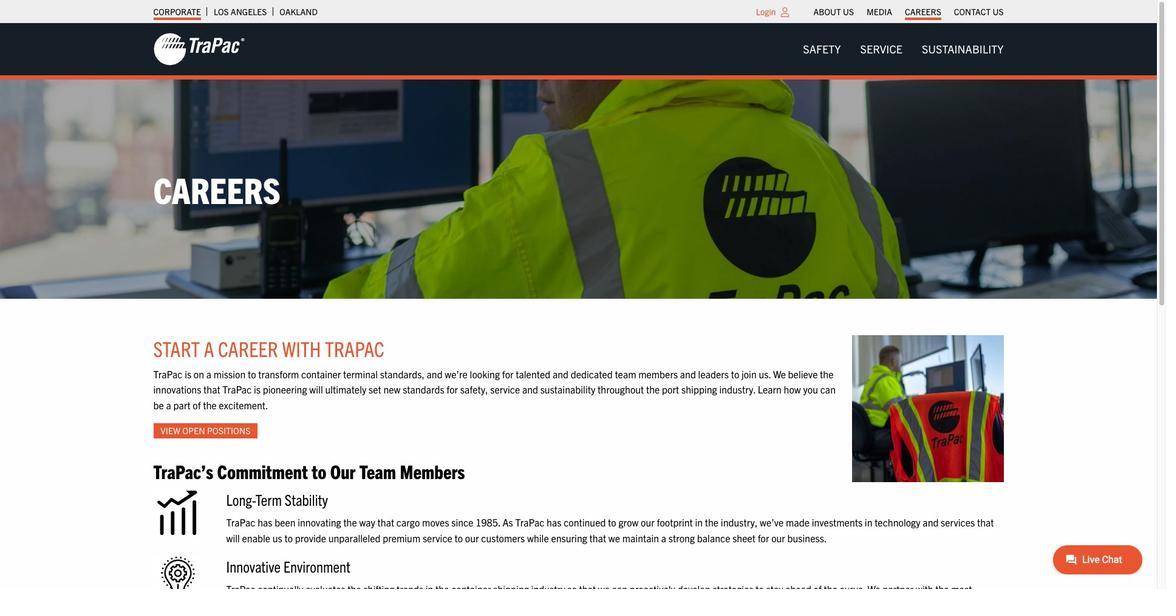 Task type: describe. For each thing, give the bounding box(es) containing it.
sustainability link
[[912, 37, 1014, 61]]

excitement.
[[219, 399, 268, 411]]

that left we
[[590, 532, 606, 544]]

and down talented at bottom left
[[522, 384, 538, 396]]

enable
[[242, 532, 270, 544]]

1985.
[[476, 516, 500, 528]]

investments
[[812, 516, 863, 528]]

innovating
[[298, 516, 341, 528]]

commitment
[[217, 459, 308, 483]]

innovations
[[153, 384, 201, 396]]

stability
[[285, 490, 328, 509]]

safety
[[803, 42, 841, 56]]

1 has from the left
[[258, 516, 272, 528]]

throughout
[[598, 384, 644, 396]]

team
[[615, 368, 636, 380]]

login link
[[756, 6, 776, 17]]

to up we
[[608, 516, 616, 528]]

members
[[639, 368, 678, 380]]

container
[[301, 368, 341, 380]]

start
[[153, 335, 200, 361]]

our
[[330, 459, 356, 483]]

los
[[214, 6, 229, 17]]

technology
[[875, 516, 921, 528]]

looking
[[470, 368, 500, 380]]

us
[[273, 532, 282, 544]]

port
[[662, 384, 679, 396]]

on
[[194, 368, 204, 380]]

way
[[359, 516, 375, 528]]

members
[[400, 459, 465, 483]]

media link
[[867, 3, 892, 20]]

industry,
[[721, 516, 758, 528]]

1 in from the left
[[695, 516, 703, 528]]

service link
[[851, 37, 912, 61]]

the up "unparalleled"
[[343, 516, 357, 528]]

service inside trapac has been innovating the way that cargo moves since 1985. as trapac has continued to grow our footprint in the industry, we've made investments in technology and services that will enable us to provide unparalleled premium service to our customers while ensuring that we maintain a strong balance sheet for our business.
[[423, 532, 452, 544]]

trapac's commitment to our team members
[[153, 459, 465, 483]]

sustainability
[[922, 42, 1004, 56]]

start a career with trapac main content
[[141, 335, 1016, 589]]

and up sustainability
[[553, 368, 569, 380]]

login
[[756, 6, 776, 17]]

us for contact us
[[993, 6, 1004, 17]]

transform
[[258, 368, 299, 380]]

about us link
[[814, 3, 854, 20]]

standards
[[403, 384, 444, 396]]

to down since
[[455, 532, 463, 544]]

industry.
[[719, 384, 756, 396]]

0 horizontal spatial our
[[465, 532, 479, 544]]

maintain
[[622, 532, 659, 544]]

ultimately
[[325, 384, 367, 396]]

cargo
[[397, 516, 420, 528]]

balance
[[697, 532, 730, 544]]

about us
[[814, 6, 854, 17]]

1 horizontal spatial our
[[641, 516, 655, 528]]

careers inside menu bar
[[905, 6, 941, 17]]

a right be
[[166, 399, 171, 411]]

strong
[[669, 532, 695, 544]]

trapac up the excitement.
[[223, 384, 252, 396]]

and inside trapac has been innovating the way that cargo moves since 1985. as trapac has continued to grow our footprint in the industry, we've made investments in technology and services that will enable us to provide unparalleled premium service to our customers while ensuring that we maintain a strong balance sheet for our business.
[[923, 516, 939, 528]]

trapac's
[[153, 459, 213, 483]]

that right 'way'
[[378, 516, 394, 528]]

media
[[867, 6, 892, 17]]

learn
[[758, 384, 782, 396]]

join
[[742, 368, 757, 380]]

sheet
[[733, 532, 756, 544]]

corporate
[[153, 6, 201, 17]]

start a career with trapac
[[153, 335, 384, 361]]

view open positions
[[161, 425, 251, 436]]

can
[[821, 384, 836, 396]]

1 vertical spatial is
[[254, 384, 261, 396]]

continued
[[564, 516, 606, 528]]

we
[[773, 368, 786, 380]]

positions
[[207, 425, 251, 436]]

los angeles
[[214, 6, 267, 17]]

premium
[[383, 532, 421, 544]]

safety,
[[460, 384, 488, 396]]

contact
[[954, 6, 991, 17]]

view
[[161, 425, 180, 436]]

sustainability
[[540, 384, 596, 396]]

innovative environment
[[226, 557, 351, 576]]

as
[[503, 516, 513, 528]]



Task type: locate. For each thing, give the bounding box(es) containing it.
angeles
[[231, 6, 267, 17]]

2 in from the left
[[865, 516, 873, 528]]

we've
[[760, 516, 784, 528]]

mission
[[214, 368, 246, 380]]

team
[[359, 459, 396, 483]]

to left our
[[312, 459, 327, 483]]

us for about us
[[843, 6, 854, 17]]

careers link
[[905, 3, 941, 20]]

with
[[282, 335, 321, 361]]

you
[[803, 384, 818, 396]]

careers
[[905, 6, 941, 17], [153, 167, 281, 211]]

has up enable
[[258, 516, 272, 528]]

service down looking
[[490, 384, 520, 396]]

talented
[[516, 368, 551, 380]]

service inside trapac is on a mission to transform container terminal standards, and we're looking for talented and dedicated team members and leaders to join us. we believe the innovations that trapac is pioneering will ultimately set new standards for safety, service and sustainability throughout the port shipping industry. learn how you can be a part of the excitement.
[[490, 384, 520, 396]]

while
[[527, 532, 549, 544]]

services
[[941, 516, 975, 528]]

a left the strong
[[661, 532, 666, 544]]

the
[[820, 368, 834, 380], [646, 384, 660, 396], [203, 399, 217, 411], [343, 516, 357, 528], [705, 516, 719, 528]]

moves
[[422, 516, 449, 528]]

the down members
[[646, 384, 660, 396]]

0 vertical spatial for
[[502, 368, 514, 380]]

will left enable
[[226, 532, 240, 544]]

career
[[218, 335, 278, 361]]

business.
[[788, 532, 827, 544]]

0 horizontal spatial in
[[695, 516, 703, 528]]

for right looking
[[502, 368, 514, 380]]

the right of
[[203, 399, 217, 411]]

how
[[784, 384, 801, 396]]

about
[[814, 6, 841, 17]]

service
[[861, 42, 903, 56]]

we're
[[445, 368, 468, 380]]

oakland link
[[280, 3, 318, 20]]

1 horizontal spatial for
[[502, 368, 514, 380]]

long-
[[226, 490, 256, 509]]

and up standards
[[427, 368, 443, 380]]

0 horizontal spatial has
[[258, 516, 272, 528]]

and up shipping
[[680, 368, 696, 380]]

0 horizontal spatial us
[[843, 6, 854, 17]]

leaders
[[698, 368, 729, 380]]

view open positions link
[[153, 423, 258, 438]]

shipping
[[682, 384, 717, 396]]

safety link
[[794, 37, 851, 61]]

ensuring
[[551, 532, 587, 544]]

will down container
[[309, 384, 323, 396]]

for down we're
[[447, 384, 458, 396]]

been
[[275, 516, 296, 528]]

us right contact
[[993, 6, 1004, 17]]

our down we've
[[772, 532, 785, 544]]

environment
[[284, 557, 351, 576]]

us.
[[759, 368, 771, 380]]

0 vertical spatial will
[[309, 384, 323, 396]]

will inside trapac is on a mission to transform container terminal standards, and we're looking for talented and dedicated team members and leaders to join us. we believe the innovations that trapac is pioneering will ultimately set new standards for safety, service and sustainability throughout the port shipping industry. learn how you can be a part of the excitement.
[[309, 384, 323, 396]]

has up ensuring
[[547, 516, 562, 528]]

1 horizontal spatial will
[[309, 384, 323, 396]]

contact us link
[[954, 3, 1004, 20]]

1 vertical spatial careers
[[153, 167, 281, 211]]

trapac has been innovating the way that cargo moves since 1985. as trapac has continued to grow our footprint in the industry, we've made investments in technology and services that will enable us to provide unparalleled premium service to our customers while ensuring that we maintain a strong balance sheet for our business.
[[226, 516, 994, 544]]

standards,
[[380, 368, 425, 380]]

for inside trapac has been innovating the way that cargo moves since 1985. as trapac has continued to grow our footprint in the industry, we've made investments in technology and services that will enable us to provide unparalleled premium service to our customers while ensuring that we maintain a strong balance sheet for our business.
[[758, 532, 769, 544]]

will inside trapac has been innovating the way that cargo moves since 1985. as trapac has continued to grow our footprint in the industry, we've made investments in technology and services that will enable us to provide unparalleled premium service to our customers while ensuring that we maintain a strong balance sheet for our business.
[[226, 532, 240, 544]]

2 vertical spatial for
[[758, 532, 769, 544]]

menu bar containing about us
[[807, 3, 1010, 20]]

to right mission
[[248, 368, 256, 380]]

in left technology
[[865, 516, 873, 528]]

we
[[609, 532, 620, 544]]

1 vertical spatial will
[[226, 532, 240, 544]]

0 horizontal spatial will
[[226, 532, 240, 544]]

2 us from the left
[[993, 6, 1004, 17]]

light image
[[781, 7, 789, 17]]

is up the excitement.
[[254, 384, 261, 396]]

0 horizontal spatial service
[[423, 532, 452, 544]]

1 us from the left
[[843, 6, 854, 17]]

term
[[256, 490, 282, 509]]

that inside trapac is on a mission to transform container terminal standards, and we're looking for talented and dedicated team members and leaders to join us. we believe the innovations that trapac is pioneering will ultimately set new standards for safety, service and sustainability throughout the port shipping industry. learn how you can be a part of the excitement.
[[204, 384, 220, 396]]

0 vertical spatial service
[[490, 384, 520, 396]]

0 vertical spatial is
[[185, 368, 191, 380]]

menu bar down "careers" link
[[794, 37, 1014, 61]]

new
[[384, 384, 401, 396]]

0 horizontal spatial for
[[447, 384, 458, 396]]

1 horizontal spatial is
[[254, 384, 261, 396]]

set
[[369, 384, 381, 396]]

open
[[182, 425, 205, 436]]

innovative
[[226, 557, 281, 576]]

dedicated
[[571, 368, 613, 380]]

1 vertical spatial service
[[423, 532, 452, 544]]

corporate link
[[153, 3, 201, 20]]

the up can
[[820, 368, 834, 380]]

and
[[427, 368, 443, 380], [553, 368, 569, 380], [680, 368, 696, 380], [522, 384, 538, 396], [923, 516, 939, 528]]

a right on
[[206, 368, 211, 380]]

trapac up enable
[[226, 516, 255, 528]]

in up "balance"
[[695, 516, 703, 528]]

since
[[452, 516, 474, 528]]

1 horizontal spatial service
[[490, 384, 520, 396]]

made
[[786, 516, 810, 528]]

0 horizontal spatial is
[[185, 368, 191, 380]]

to
[[248, 368, 256, 380], [731, 368, 739, 380], [312, 459, 327, 483], [608, 516, 616, 528], [285, 532, 293, 544], [455, 532, 463, 544]]

our
[[641, 516, 655, 528], [465, 532, 479, 544], [772, 532, 785, 544]]

terminal
[[343, 368, 378, 380]]

service down moves on the bottom of page
[[423, 532, 452, 544]]

us
[[843, 6, 854, 17], [993, 6, 1004, 17]]

oakland
[[280, 6, 318, 17]]

to right us
[[285, 532, 293, 544]]

0 vertical spatial menu bar
[[807, 3, 1010, 20]]

trapac up while
[[515, 516, 545, 528]]

1 horizontal spatial in
[[865, 516, 873, 528]]

that down on
[[204, 384, 220, 396]]

unparalleled
[[328, 532, 381, 544]]

menu bar
[[807, 3, 1010, 20], [794, 37, 1014, 61]]

a
[[204, 335, 214, 361], [206, 368, 211, 380], [166, 399, 171, 411], [661, 532, 666, 544]]

that
[[204, 384, 220, 396], [378, 516, 394, 528], [977, 516, 994, 528], [590, 532, 606, 544]]

of
[[193, 399, 201, 411]]

service
[[490, 384, 520, 396], [423, 532, 452, 544]]

our down since
[[465, 532, 479, 544]]

menu bar up service
[[807, 3, 1010, 20]]

for down we've
[[758, 532, 769, 544]]

1 horizontal spatial careers
[[905, 6, 941, 17]]

the up "balance"
[[705, 516, 719, 528]]

0 horizontal spatial careers
[[153, 167, 281, 211]]

los angeles link
[[214, 3, 267, 20]]

that right services
[[977, 516, 994, 528]]

long-term stability
[[226, 490, 328, 509]]

and left services
[[923, 516, 939, 528]]

menu bar containing safety
[[794, 37, 1014, 61]]

1 vertical spatial menu bar
[[794, 37, 1014, 61]]

1 horizontal spatial us
[[993, 6, 1004, 17]]

2 has from the left
[[547, 516, 562, 528]]

customers
[[481, 532, 525, 544]]

part
[[173, 399, 191, 411]]

1 horizontal spatial has
[[547, 516, 562, 528]]

will
[[309, 384, 323, 396], [226, 532, 240, 544]]

us right about on the top right of page
[[843, 6, 854, 17]]

trapac up innovations
[[153, 368, 183, 380]]

pioneering
[[263, 384, 307, 396]]

is left on
[[185, 368, 191, 380]]

a inside trapac has been innovating the way that cargo moves since 1985. as trapac has continued to grow our footprint in the industry, we've made investments in technology and services that will enable us to provide unparalleled premium service to our customers while ensuring that we maintain a strong balance sheet for our business.
[[661, 532, 666, 544]]

a up on
[[204, 335, 214, 361]]

corporate image
[[153, 32, 245, 66]]

grow
[[619, 516, 639, 528]]

provide
[[295, 532, 326, 544]]

has
[[258, 516, 272, 528], [547, 516, 562, 528]]

our up maintain
[[641, 516, 655, 528]]

1 vertical spatial for
[[447, 384, 458, 396]]

believe
[[788, 368, 818, 380]]

is
[[185, 368, 191, 380], [254, 384, 261, 396]]

2 horizontal spatial for
[[758, 532, 769, 544]]

trapac up terminal
[[325, 335, 384, 361]]

0 vertical spatial careers
[[905, 6, 941, 17]]

in
[[695, 516, 703, 528], [865, 516, 873, 528]]

to left the join
[[731, 368, 739, 380]]

2 horizontal spatial our
[[772, 532, 785, 544]]

trapac
[[325, 335, 384, 361], [153, 368, 183, 380], [223, 384, 252, 396], [226, 516, 255, 528], [515, 516, 545, 528]]

trapac is on a mission to transform container terminal standards, and we're looking for talented and dedicated team members and leaders to join us. we believe the innovations that trapac is pioneering will ultimately set new standards for safety, service and sustainability throughout the port shipping industry. learn how you can be a part of the excitement.
[[153, 368, 836, 411]]



Task type: vqa. For each thing, say whether or not it's contained in the screenshot.
terminal
yes



